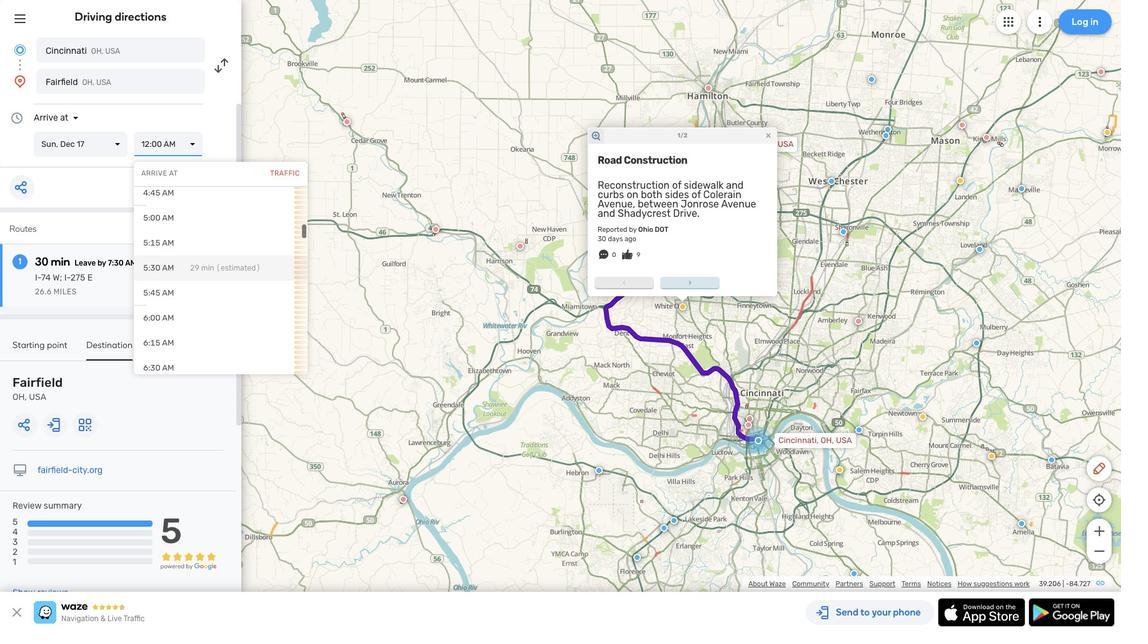Task type: locate. For each thing, give the bounding box(es) containing it.
police image
[[885, 126, 892, 133], [1019, 185, 1026, 193], [840, 228, 848, 236], [974, 340, 981, 347], [1049, 457, 1056, 464], [596, 467, 603, 475], [671, 517, 678, 525], [661, 525, 668, 533], [851, 571, 859, 578]]

1 horizontal spatial arrive at
[[141, 170, 178, 178]]

am right 5:30
[[162, 261, 174, 270]]

min inside 5:30 am "option"
[[201, 262, 214, 270]]

usa down "driving directions"
[[105, 47, 120, 56]]

arrive up sun,
[[34, 113, 58, 123]]

0 horizontal spatial i-
[[35, 273, 41, 283]]

best
[[205, 259, 223, 267]]

reconstruction of sidewalk and curbs on both sides of colerain avenue, between jonrose avenue and shadycrest drive. reported by ohio dot 30 days ago
[[598, 180, 757, 243]]

1 vertical spatial hazard image
[[920, 414, 927, 421]]

reported
[[598, 226, 628, 234]]

0 horizontal spatial hazard image
[[920, 414, 927, 421]]

am right "5:45"
[[162, 286, 174, 295]]

am inside "option"
[[162, 261, 174, 270]]

shadycrest
[[618, 208, 671, 220]]

oh,
[[91, 47, 103, 56], [82, 78, 95, 87], [763, 140, 776, 149], [13, 392, 27, 403], [821, 436, 835, 446]]

|
[[1064, 581, 1065, 589]]

by
[[630, 226, 637, 234], [98, 259, 106, 268]]

5:45
[[143, 286, 160, 295]]

1 horizontal spatial 1
[[19, 257, 21, 267]]

am inside list box
[[164, 140, 176, 149]]

by inside reconstruction of sidewalk and curbs on both sides of colerain avenue, between jonrose avenue and shadycrest drive. reported by ohio dot 30 days ago
[[630, 226, 637, 234]]

5:15 am
[[143, 236, 174, 245]]

1 vertical spatial at
[[169, 170, 178, 178]]

am right 5:15
[[162, 236, 174, 245]]

road
[[598, 155, 622, 166]]

1 vertical spatial hazard image
[[989, 453, 996, 461]]

1 vertical spatial 1
[[13, 558, 16, 568]]

1 horizontal spatial hazard image
[[957, 177, 965, 185]]

i-
[[35, 273, 41, 283], [64, 273, 70, 283]]

am inside option
[[162, 286, 174, 295]]

30 up 74
[[35, 255, 49, 269]]

arrive at
[[34, 113, 68, 123], [141, 170, 178, 178]]

fairfield-city.org link
[[38, 466, 103, 476]]

dot
[[655, 226, 669, 234]]

of right sides at the top of the page
[[692, 189, 701, 201]]

5 for 5
[[161, 511, 182, 553]]

4:45 am
[[143, 186, 174, 195]]

fairfield oh, usa
[[46, 77, 111, 88], [13, 375, 63, 403]]

min up w;
[[51, 255, 70, 269]]

1 horizontal spatial and
[[727, 180, 744, 191]]

between
[[638, 198, 679, 210]]

work
[[1015, 581, 1031, 589]]

5:30 am
[[143, 261, 174, 270]]

4:45
[[143, 186, 160, 195]]

fairfield down "starting point" button
[[13, 375, 63, 390]]

1 vertical spatial arrive
[[141, 170, 167, 178]]

am for 5:30 am
[[162, 261, 174, 270]]

am for 5:00 am
[[162, 211, 174, 220]]

12:00
[[141, 140, 162, 149]]

1 horizontal spatial by
[[630, 226, 637, 234]]

30 left days
[[598, 235, 607, 243]]

show
[[13, 588, 35, 599]]

0 horizontal spatial 1
[[13, 558, 16, 568]]

review summary
[[13, 501, 82, 512]]

at
[[60, 113, 68, 123], [169, 170, 178, 178]]

zoom out image
[[1092, 544, 1108, 559]]

am
[[164, 140, 176, 149], [162, 186, 174, 195], [162, 211, 174, 220], [162, 236, 174, 245], [125, 259, 137, 268], [162, 261, 174, 270], [162, 286, 174, 295], [162, 311, 174, 320], [162, 336, 174, 345], [162, 361, 174, 370]]

notices link
[[928, 581, 952, 589]]

5:15 am option
[[134, 228, 308, 253]]

am right the 6:15
[[162, 336, 174, 345]]

oh, right the cincinnati, at the right of the page
[[821, 436, 835, 446]]

of up the between
[[673, 180, 682, 191]]

am for 12:00 am
[[164, 140, 176, 149]]

0 vertical spatial traffic
[[270, 170, 300, 178]]

5:15
[[143, 236, 160, 245]]

sun,
[[41, 140, 58, 149]]

am inside 'option'
[[162, 186, 174, 195]]

am right 12:00
[[164, 140, 176, 149]]

construction
[[624, 155, 688, 166]]

0 vertical spatial 30
[[598, 235, 607, 243]]

5:00 am
[[143, 211, 174, 220]]

5 4 3 2 1
[[13, 518, 18, 568]]

2 vertical spatial hazard image
[[837, 467, 844, 474]]

arrive up 4:45
[[141, 170, 167, 178]]

1 horizontal spatial 30
[[598, 235, 607, 243]]

destination
[[86, 340, 133, 351]]

0 horizontal spatial traffic
[[124, 615, 145, 624]]

destination button
[[86, 340, 133, 361]]

road closed image
[[705, 84, 713, 92], [984, 134, 991, 141], [432, 226, 440, 233], [517, 243, 524, 250], [747, 415, 754, 423], [745, 422, 753, 429]]

0 horizontal spatial by
[[98, 259, 106, 268]]

1 horizontal spatial min
[[201, 262, 214, 270]]

0 vertical spatial hazard image
[[1104, 129, 1112, 136]]

0 horizontal spatial arrive
[[34, 113, 58, 123]]

39.206 | -84.727
[[1040, 581, 1091, 589]]

fairfield, oh, usa
[[729, 140, 794, 149]]

5 inside 5 4 3 2 1
[[13, 518, 18, 528]]

reconstruction
[[598, 180, 670, 191]]

1 horizontal spatial i-
[[64, 273, 70, 283]]

1 down routes
[[19, 257, 21, 267]]

driving
[[75, 10, 112, 24]]

fairfield oh, usa down "starting point" button
[[13, 375, 63, 403]]

0 vertical spatial by
[[630, 226, 637, 234]]

am right 5:00 on the left top
[[162, 211, 174, 220]]

w;
[[53, 273, 62, 283]]

hazard image
[[957, 177, 965, 185], [920, 414, 927, 421]]

partners
[[836, 581, 864, 589]]

traffic
[[270, 170, 300, 178], [124, 615, 145, 624]]

avenue
[[722, 198, 757, 210]]

6:15
[[143, 336, 160, 345]]

5:00 am option
[[134, 203, 308, 228]]

arrive at up sun,
[[34, 113, 68, 123]]

about
[[749, 581, 768, 589]]

i- right w;
[[64, 273, 70, 283]]

am inside 30 min leave by 7:30 am
[[125, 259, 137, 268]]

12:00 am
[[141, 140, 176, 149]]

usa
[[105, 47, 120, 56], [96, 78, 111, 87], [778, 140, 794, 149], [29, 392, 46, 403], [837, 436, 853, 446]]

1 horizontal spatial arrive
[[141, 170, 167, 178]]

ohio
[[639, 226, 654, 234]]

min right 29
[[201, 262, 214, 270]]

am right 4:45
[[162, 186, 174, 195]]

by left 7:30
[[98, 259, 106, 268]]

1 horizontal spatial 5
[[161, 511, 182, 553]]

1 vertical spatial arrive at
[[141, 170, 178, 178]]

am right 6:30
[[162, 361, 174, 370]]

oh, right cincinnati
[[91, 47, 103, 56]]

0 horizontal spatial and
[[598, 208, 616, 220]]

i- up the 26.6
[[35, 273, 41, 283]]

5:30 am option
[[134, 253, 308, 278]]

0 horizontal spatial at
[[60, 113, 68, 123]]

min for 30
[[51, 255, 70, 269]]

2
[[13, 548, 18, 558]]

hazard image
[[1104, 129, 1112, 136], [989, 453, 996, 461], [837, 467, 844, 474]]

starting point button
[[13, 340, 68, 360]]

road closed image
[[1098, 68, 1106, 76], [344, 118, 351, 126], [959, 121, 967, 129], [855, 318, 863, 325], [400, 496, 407, 504]]

1 vertical spatial by
[[98, 259, 106, 268]]

and up reported
[[598, 208, 616, 220]]

74
[[41, 273, 51, 283]]

30
[[598, 235, 607, 243], [35, 255, 49, 269]]

jonrose
[[681, 198, 720, 210]]

am right 7:30
[[125, 259, 137, 268]]

5:45 am
[[143, 286, 174, 295]]

0 vertical spatial and
[[727, 180, 744, 191]]

days
[[608, 235, 623, 243]]

5
[[161, 511, 182, 553], [13, 518, 18, 528]]

am right 6:00 in the left of the page
[[162, 311, 174, 320]]

min
[[51, 255, 70, 269], [201, 262, 214, 270]]

0 horizontal spatial min
[[51, 255, 70, 269]]

0 horizontal spatial 5
[[13, 518, 18, 528]]

1 vertical spatial fairfield
[[13, 375, 63, 390]]

6:00
[[143, 311, 160, 320]]

reviews
[[37, 588, 68, 599]]

0 horizontal spatial arrive at
[[34, 113, 68, 123]]

0 horizontal spatial 30
[[35, 255, 49, 269]]

ago
[[625, 235, 637, 243]]

chevron left image
[[620, 278, 630, 288]]

routes
[[9, 224, 36, 235]]

and up avenue
[[727, 180, 744, 191]]

navigation
[[61, 615, 99, 624]]

fairfield oh, usa down cincinnati oh, usa
[[46, 77, 111, 88]]

0 vertical spatial fairfield oh, usa
[[46, 77, 111, 88]]

police image
[[869, 76, 876, 83], [883, 132, 890, 140], [828, 178, 836, 185], [977, 246, 984, 253], [856, 427, 864, 434], [1019, 521, 1026, 528], [634, 554, 641, 562]]

arrive at up "4:45 am"
[[141, 170, 178, 178]]

0 horizontal spatial hazard image
[[837, 467, 844, 474]]

point
[[47, 340, 68, 351]]

how
[[959, 581, 973, 589]]

suggestions
[[974, 581, 1014, 589]]

usa right × link
[[778, 140, 794, 149]]

current location image
[[13, 43, 28, 58]]

1 inside 5 4 3 2 1
[[13, 558, 16, 568]]

0 vertical spatial hazard image
[[957, 177, 965, 185]]

terms
[[902, 581, 922, 589]]

support
[[870, 581, 896, 589]]

1 vertical spatial and
[[598, 208, 616, 220]]

show reviews
[[13, 588, 68, 599]]

at up "4:45 am"
[[169, 170, 178, 178]]

fairfield down cincinnati
[[46, 77, 78, 88]]

sun, dec 17
[[41, 140, 84, 149]]

i-74 w; i-275 e 26.6 miles
[[35, 273, 93, 297]]

1 down 3
[[13, 558, 16, 568]]

0 vertical spatial 1
[[19, 257, 21, 267]]

-
[[1067, 581, 1070, 589]]

by up ago
[[630, 226, 637, 234]]

fairfield
[[46, 77, 78, 88], [13, 375, 63, 390]]

dec
[[60, 140, 75, 149]]

at up the sun, dec 17
[[60, 113, 68, 123]]

arrive
[[34, 113, 58, 123], [141, 170, 167, 178]]

26.6
[[35, 288, 52, 297]]

and
[[727, 180, 744, 191], [598, 208, 616, 220]]



Task type: vqa. For each thing, say whether or not it's contained in the screenshot.
How suggestions work link
yes



Task type: describe. For each thing, give the bounding box(es) containing it.
x image
[[9, 606, 24, 621]]

support link
[[870, 581, 896, 589]]

6:00 am
[[143, 311, 174, 320]]

39.206
[[1040, 581, 1062, 589]]

am for 5:15 am
[[162, 236, 174, 245]]

partners link
[[836, 581, 864, 589]]

city.org
[[72, 466, 103, 476]]

am for 6:00 am
[[162, 311, 174, 320]]

12:00 am list box
[[134, 132, 203, 157]]

0 vertical spatial at
[[60, 113, 68, 123]]

9
[[637, 252, 641, 259]]

oh, down cincinnati oh, usa
[[82, 78, 95, 87]]

cincinnati oh, usa
[[46, 46, 120, 56]]

how suggestions work link
[[959, 581, 1031, 589]]

sidewalk
[[684, 180, 724, 191]]

e
[[87, 273, 93, 283]]

drive.
[[674, 208, 700, 220]]

0
[[613, 252, 617, 259]]

waze
[[770, 581, 787, 589]]

× link
[[763, 130, 775, 141]]

starting
[[13, 340, 45, 351]]

navigation & live traffic
[[61, 615, 145, 624]]

clock image
[[9, 111, 24, 126]]

zoom in image
[[1092, 524, 1108, 539]]

terms link
[[902, 581, 922, 589]]

driving directions
[[75, 10, 167, 24]]

about waze community partners support terms notices how suggestions work
[[749, 581, 1031, 589]]

1 i- from the left
[[35, 273, 41, 283]]

0 vertical spatial arrive at
[[34, 113, 68, 123]]

275
[[70, 273, 85, 283]]

6:30
[[143, 361, 160, 370]]

4
[[13, 528, 18, 538]]

am for 6:30 am
[[162, 361, 174, 370]]

miles
[[54, 288, 77, 297]]

curbs
[[598, 189, 625, 201]]

road construction
[[598, 155, 688, 166]]

cincinnati, oh, usa
[[779, 436, 853, 446]]

am for 6:15 am
[[162, 336, 174, 345]]

3
[[13, 538, 18, 548]]

(estimated)
[[216, 262, 261, 270]]

sun, dec 17 list box
[[34, 132, 128, 157]]

starting point
[[13, 340, 68, 351]]

usa down cincinnati oh, usa
[[96, 78, 111, 87]]

6:00 am option
[[134, 303, 308, 329]]

2 horizontal spatial hazard image
[[1104, 129, 1112, 136]]

usa down "starting point" button
[[29, 392, 46, 403]]

notices
[[928, 581, 952, 589]]

0 vertical spatial arrive
[[34, 113, 58, 123]]

1 vertical spatial fairfield oh, usa
[[13, 375, 63, 403]]

community
[[793, 581, 830, 589]]

both
[[641, 189, 663, 201]]

&
[[101, 615, 106, 624]]

30 inside reconstruction of sidewalk and curbs on both sides of colerain avenue, between jonrose avenue and shadycrest drive. reported by ohio dot 30 days ago
[[598, 235, 607, 243]]

1 horizontal spatial hazard image
[[989, 453, 996, 461]]

4:45 am option
[[134, 178, 308, 203]]

on
[[627, 189, 639, 201]]

location image
[[13, 74, 28, 89]]

5:30
[[143, 261, 160, 270]]

usa inside cincinnati oh, usa
[[105, 47, 120, 56]]

oh, right fairfield,
[[763, 140, 776, 149]]

5:45 am option
[[134, 278, 308, 303]]

pencil image
[[1093, 462, 1108, 477]]

am for 4:45 am
[[162, 186, 174, 195]]

oh, inside cincinnati oh, usa
[[91, 47, 103, 56]]

6:15 am option
[[134, 329, 308, 354]]

link image
[[1096, 579, 1106, 589]]

0 vertical spatial fairfield
[[46, 77, 78, 88]]

1 horizontal spatial at
[[169, 170, 178, 178]]

6:30 am option
[[134, 354, 308, 379]]

usa right the cincinnati, at the right of the page
[[837, 436, 853, 446]]

29 min (estimated)
[[190, 262, 261, 270]]

chevron right image
[[686, 278, 696, 288]]

17
[[77, 140, 84, 149]]

5:00
[[143, 211, 160, 220]]

am for 5:45 am
[[162, 286, 174, 295]]

×
[[766, 130, 772, 141]]

community link
[[793, 581, 830, 589]]

cincinnati
[[46, 46, 87, 56]]

5 for 5 4 3 2 1
[[13, 518, 18, 528]]

6:30 am
[[143, 361, 174, 370]]

1 vertical spatial traffic
[[124, 615, 145, 624]]

leave
[[75, 259, 96, 268]]

fairfield-
[[38, 466, 72, 476]]

computer image
[[13, 464, 28, 479]]

summary
[[44, 501, 82, 512]]

by inside 30 min leave by 7:30 am
[[98, 259, 106, 268]]

1 vertical spatial 30
[[35, 255, 49, 269]]

7:30
[[108, 259, 124, 268]]

avenue,
[[598, 198, 636, 210]]

84.727
[[1070, 581, 1091, 589]]

sides
[[665, 189, 690, 201]]

oh, down "starting point" button
[[13, 392, 27, 403]]

1 horizontal spatial of
[[692, 189, 701, 201]]

review
[[13, 501, 42, 512]]

30 min leave by 7:30 am
[[35, 255, 137, 269]]

2 i- from the left
[[64, 273, 70, 283]]

colerain
[[704, 189, 742, 201]]

about waze link
[[749, 581, 787, 589]]

1/2
[[678, 132, 688, 140]]

0 horizontal spatial of
[[673, 180, 682, 191]]

1 horizontal spatial traffic
[[270, 170, 300, 178]]

live
[[108, 615, 122, 624]]

fairfield,
[[729, 140, 761, 149]]

min for 29
[[201, 262, 214, 270]]

29
[[190, 262, 200, 270]]

fairfield-city.org
[[38, 466, 103, 476]]



